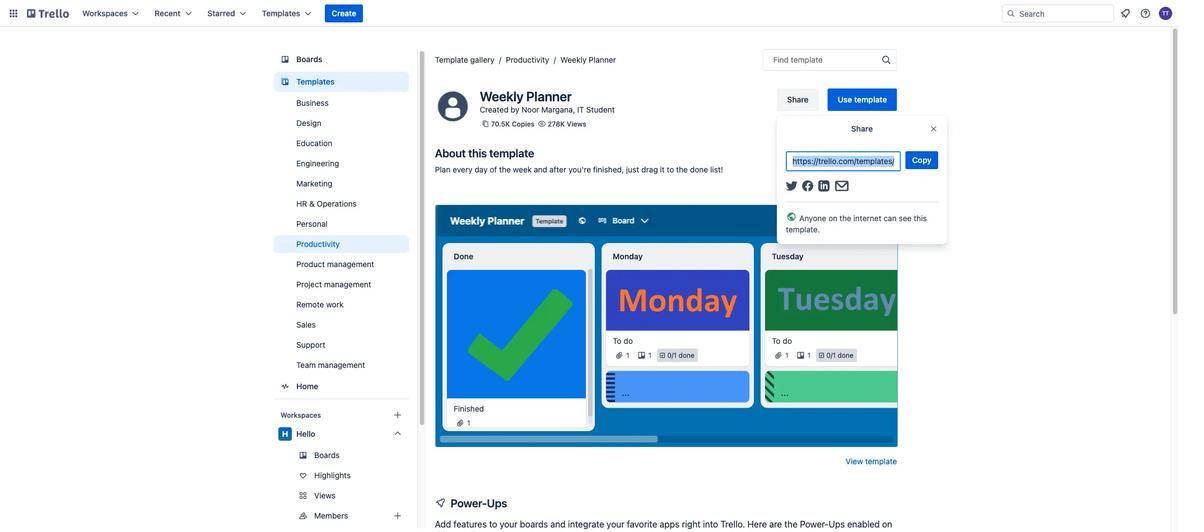 Task type: locate. For each thing, give the bounding box(es) containing it.
0 horizontal spatial on
[[829, 214, 838, 223]]

this down add
[[435, 530, 450, 532]]

templates up business
[[296, 77, 334, 86]]

management
[[327, 260, 374, 269], [324, 280, 371, 289], [318, 361, 365, 370]]

0 vertical spatial boards link
[[274, 49, 409, 69]]

copies
[[512, 120, 535, 128]]

0 vertical spatial management
[[327, 260, 374, 269]]

template gallery
[[435, 55, 495, 64]]

highlights
[[314, 471, 351, 480]]

operations
[[317, 199, 357, 208]]

power-ups
[[451, 497, 507, 510]]

management up project management link on the bottom of the page
[[327, 260, 374, 269]]

anyone
[[800, 214, 827, 223]]

template inside button
[[855, 95, 887, 104]]

0 vertical spatial on
[[829, 214, 838, 223]]

boards up highlights
[[314, 451, 340, 460]]

0 horizontal spatial planner
[[526, 89, 572, 104]]

0 vertical spatial planner
[[589, 55, 616, 64]]

1 vertical spatial boards
[[314, 451, 340, 460]]

hello
[[296, 430, 315, 439]]

the
[[499, 165, 511, 174], [676, 165, 688, 174], [840, 214, 852, 223], [785, 519, 798, 530]]

and left after at the left of page
[[534, 165, 548, 174]]

weekly up the created
[[480, 89, 524, 104]]

home
[[296, 382, 318, 391]]

template gallery link
[[435, 55, 495, 64]]

0 vertical spatial ups
[[487, 497, 507, 510]]

project management link
[[274, 276, 409, 294]]

weekly down primary element
[[561, 55, 587, 64]]

add image
[[391, 509, 404, 523]]

0 horizontal spatial workspaces
[[82, 9, 128, 18]]

about this template plan every day of the week and after you're finished, just drag it to the done list!
[[435, 146, 723, 174]]

productivity right gallery
[[506, 55, 549, 64]]

weekly inside weekly planner created by noor margana, it student
[[480, 89, 524, 104]]

0 vertical spatial views
[[567, 120, 587, 128]]

templates up "board" 'image'
[[262, 9, 300, 18]]

2 vertical spatial management
[[318, 361, 365, 370]]

planner up margana,
[[526, 89, 572, 104]]

1 vertical spatial workspaces
[[280, 411, 321, 419]]

the left internet
[[840, 214, 852, 223]]

0 vertical spatial boards
[[296, 55, 322, 64]]

see
[[899, 214, 912, 223]]

view
[[846, 457, 864, 466]]

template right use
[[855, 95, 887, 104]]

views up members
[[314, 491, 335, 500]]

0 horizontal spatial your
[[500, 519, 518, 530]]

views link
[[274, 487, 420, 505]]

management inside project management link
[[324, 280, 371, 289]]

template
[[791, 55, 823, 64], [855, 95, 887, 104], [490, 146, 534, 159], [866, 457, 897, 466]]

power- up "features"
[[451, 497, 487, 510]]

find
[[774, 55, 789, 64]]

remote
[[296, 300, 324, 309]]

productivity down personal
[[296, 240, 340, 249]]

this inside anyone on the internet can see this template.
[[914, 214, 927, 223]]

management down the product management 'link'
[[324, 280, 371, 289]]

power- inside add features to your boards and integrate your favorite apps right into trello. here are the power-ups enabled on this template:
[[800, 519, 829, 530]]

1 vertical spatial weekly
[[480, 89, 524, 104]]

gallery
[[470, 55, 495, 64]]

weekly for weekly planner created by noor margana, it student
[[480, 89, 524, 104]]

design link
[[274, 114, 409, 132]]

2 your from the left
[[607, 519, 625, 530]]

templates link
[[274, 72, 409, 92]]

1 horizontal spatial productivity
[[506, 55, 549, 64]]

find template
[[774, 55, 823, 64]]

template inside about this template plan every day of the week and after you're finished, just drag it to the done list!
[[490, 146, 534, 159]]

boards link for views
[[274, 447, 409, 465]]

1 horizontal spatial weekly
[[561, 55, 587, 64]]

template.
[[786, 225, 820, 234]]

0 vertical spatial productivity link
[[506, 55, 549, 64]]

your left favorite
[[607, 519, 625, 530]]

share
[[788, 95, 809, 104], [852, 124, 873, 133]]

design
[[296, 119, 321, 128]]

create button
[[325, 4, 363, 22]]

1 vertical spatial power-
[[800, 519, 829, 530]]

template inside field
[[791, 55, 823, 64]]

None field
[[786, 151, 902, 171]]

1 horizontal spatial this
[[468, 146, 487, 159]]

views
[[567, 120, 587, 128], [314, 491, 335, 500]]

1 horizontal spatial planner
[[589, 55, 616, 64]]

0 horizontal spatial views
[[314, 491, 335, 500]]

0 horizontal spatial ups
[[487, 497, 507, 510]]

0 horizontal spatial productivity link
[[274, 235, 409, 253]]

back to home image
[[27, 4, 69, 22]]

1 horizontal spatial and
[[551, 519, 566, 530]]

this right see
[[914, 214, 927, 223]]

weekly planner link
[[561, 55, 616, 64]]

0 vertical spatial this
[[468, 146, 487, 159]]

and right boards
[[551, 519, 566, 530]]

1 vertical spatial this
[[914, 214, 927, 223]]

1 horizontal spatial productivity link
[[506, 55, 549, 64]]

project management
[[296, 280, 371, 289]]

Find template field
[[763, 49, 897, 71]]

highlights link
[[274, 467, 409, 485]]

weekly
[[561, 55, 587, 64], [480, 89, 524, 104]]

are
[[770, 519, 782, 530]]

0 vertical spatial to
[[667, 165, 674, 174]]

templates button
[[255, 4, 318, 22]]

boards link up templates link
[[274, 49, 409, 69]]

on inside anyone on the internet can see this template.
[[829, 214, 838, 223]]

0 horizontal spatial to
[[489, 519, 498, 530]]

1 horizontal spatial power-
[[800, 519, 829, 530]]

members link
[[274, 507, 420, 525]]

1 horizontal spatial on
[[883, 519, 893, 530]]

and
[[534, 165, 548, 174], [551, 519, 566, 530]]

created
[[480, 105, 509, 114]]

&
[[309, 199, 315, 208]]

your left boards
[[500, 519, 518, 530]]

0 vertical spatial weekly
[[561, 55, 587, 64]]

template for view template
[[866, 457, 897, 466]]

weekly planner
[[561, 55, 616, 64]]

boards link up highlights link
[[274, 447, 409, 465]]

email image
[[836, 180, 849, 192]]

1 horizontal spatial workspaces
[[280, 411, 321, 419]]

personal link
[[274, 215, 409, 233]]

1 vertical spatial planner
[[526, 89, 572, 104]]

members
[[314, 511, 348, 521]]

1 vertical spatial views
[[314, 491, 335, 500]]

0 vertical spatial workspaces
[[82, 9, 128, 18]]

ups left enabled
[[829, 519, 845, 530]]

productivity link down personal link
[[274, 235, 409, 253]]

productivity link right gallery
[[506, 55, 549, 64]]

1 vertical spatial productivity
[[296, 240, 340, 249]]

to inside about this template plan every day of the week and after you're finished, just drag it to the done list!
[[667, 165, 674, 174]]

education link
[[274, 134, 409, 152]]

this up day
[[468, 146, 487, 159]]

1 horizontal spatial to
[[667, 165, 674, 174]]

on right enabled
[[883, 519, 893, 530]]

0 vertical spatial productivity
[[506, 55, 549, 64]]

planner down primary element
[[589, 55, 616, 64]]

to right "features"
[[489, 519, 498, 530]]

1 vertical spatial templates
[[296, 77, 334, 86]]

1 horizontal spatial share
[[852, 124, 873, 133]]

you're
[[569, 165, 591, 174]]

0 horizontal spatial power-
[[451, 497, 487, 510]]

template right 'view'
[[866, 457, 897, 466]]

power- right the are
[[800, 519, 829, 530]]

features
[[454, 519, 487, 530]]

0 horizontal spatial weekly
[[480, 89, 524, 104]]

1 vertical spatial and
[[551, 519, 566, 530]]

apps
[[660, 519, 680, 530]]

0 vertical spatial and
[[534, 165, 548, 174]]

remote work
[[296, 300, 343, 309]]

2 boards link from the top
[[274, 447, 409, 465]]

personal
[[296, 219, 327, 229]]

Search field
[[1016, 5, 1114, 22]]

0 vertical spatial templates
[[262, 9, 300, 18]]

education
[[296, 139, 332, 148]]

primary element
[[0, 0, 1180, 27]]

1 vertical spatial boards link
[[274, 447, 409, 465]]

open information menu image
[[1140, 8, 1152, 19]]

ups
[[487, 497, 507, 510], [829, 519, 845, 530]]

0 vertical spatial power-
[[451, 497, 487, 510]]

internet
[[854, 214, 882, 223]]

view template link
[[846, 456, 897, 467]]

productivity
[[506, 55, 549, 64], [296, 240, 340, 249]]

ups up template:
[[487, 497, 507, 510]]

workspaces button
[[76, 4, 146, 22]]

the right the are
[[785, 519, 798, 530]]

team management
[[296, 361, 365, 370]]

this inside about this template plan every day of the week and after you're finished, just drag it to the done list!
[[468, 146, 487, 159]]

team
[[296, 361, 316, 370]]

boards for views
[[314, 451, 340, 460]]

1 boards link from the top
[[274, 49, 409, 69]]

0 horizontal spatial this
[[435, 530, 450, 532]]

management inside team management link
[[318, 361, 365, 370]]

here
[[748, 519, 767, 530]]

1 vertical spatial ups
[[829, 519, 845, 530]]

favorite
[[627, 519, 658, 530]]

template right find
[[791, 55, 823, 64]]

management down support link
[[318, 361, 365, 370]]

productivity link
[[506, 55, 549, 64], [274, 235, 409, 253]]

on
[[829, 214, 838, 223], [883, 519, 893, 530]]

board image
[[278, 53, 292, 66]]

1 horizontal spatial your
[[607, 519, 625, 530]]

boards for home
[[296, 55, 322, 64]]

on inside add features to your boards and integrate your favorite apps right into trello. here are the power-ups enabled on this template:
[[883, 519, 893, 530]]

share down find template
[[788, 95, 809, 104]]

use
[[838, 95, 853, 104]]

hr
[[296, 199, 307, 208]]

boards right "board" 'image'
[[296, 55, 322, 64]]

template:
[[452, 530, 490, 532]]

2 vertical spatial this
[[435, 530, 450, 532]]

to right it
[[667, 165, 674, 174]]

0 horizontal spatial share
[[788, 95, 809, 104]]

this inside add features to your boards and integrate your favorite apps right into trello. here are the power-ups enabled on this template:
[[435, 530, 450, 532]]

planner inside weekly planner created by noor margana, it student
[[526, 89, 572, 104]]

1 vertical spatial to
[[489, 519, 498, 530]]

recent button
[[148, 4, 199, 22]]

1 vertical spatial on
[[883, 519, 893, 530]]

planner
[[589, 55, 616, 64], [526, 89, 572, 104]]

template up week
[[490, 146, 534, 159]]

2 horizontal spatial this
[[914, 214, 927, 223]]

noor margana, it student image
[[435, 89, 471, 124]]

boards
[[520, 519, 548, 530]]

1 horizontal spatial ups
[[829, 519, 845, 530]]

templates
[[262, 9, 300, 18], [296, 77, 334, 86]]

0 horizontal spatial and
[[534, 165, 548, 174]]

on right anyone
[[829, 214, 838, 223]]

it
[[578, 105, 584, 114]]

it
[[660, 165, 665, 174]]

1 vertical spatial management
[[324, 280, 371, 289]]

share down use template button
[[852, 124, 873, 133]]

add
[[435, 519, 451, 530]]

management inside the product management 'link'
[[327, 260, 374, 269]]

0 vertical spatial share
[[788, 95, 809, 104]]

views down it
[[567, 120, 587, 128]]



Task type: vqa. For each thing, say whether or not it's contained in the screenshot.
bottommost Add a card
no



Task type: describe. For each thing, give the bounding box(es) containing it.
starred
[[208, 9, 235, 18]]

support
[[296, 340, 325, 350]]

templates inside templates link
[[296, 77, 334, 86]]

engineering
[[296, 159, 339, 168]]

search image
[[1007, 9, 1016, 18]]

planner for weekly planner created by noor margana, it student
[[526, 89, 572, 104]]

workspaces inside popup button
[[82, 9, 128, 18]]

product management
[[296, 260, 374, 269]]

the right of
[[499, 165, 511, 174]]

integrate
[[568, 519, 605, 530]]

share button
[[777, 89, 819, 111]]

sales
[[296, 320, 316, 330]]

to inside add features to your boards and integrate your favorite apps right into trello. here are the power-ups enabled on this template:
[[489, 519, 498, 530]]

1 your from the left
[[500, 519, 518, 530]]

week
[[513, 165, 532, 174]]

h
[[282, 430, 288, 439]]

business link
[[274, 94, 409, 112]]

copy
[[913, 156, 932, 165]]

home link
[[274, 377, 409, 397]]

team management link
[[274, 356, 409, 374]]

and inside add features to your boards and integrate your favorite apps right into trello. here are the power-ups enabled on this template:
[[551, 519, 566, 530]]

every
[[453, 165, 473, 174]]

right
[[682, 519, 701, 530]]

about
[[435, 146, 466, 159]]

marketing link
[[274, 175, 409, 193]]

create a workspace image
[[391, 409, 404, 422]]

planner for weekly planner
[[589, 55, 616, 64]]

anyone on the internet can see this template.
[[786, 214, 927, 234]]

noor
[[522, 105, 540, 114]]

1 horizontal spatial views
[[567, 120, 587, 128]]

into
[[703, 519, 719, 530]]

template
[[435, 55, 468, 64]]

1 vertical spatial productivity link
[[274, 235, 409, 253]]

create
[[332, 9, 357, 18]]

the left done
[[676, 165, 688, 174]]

product
[[296, 260, 325, 269]]

after
[[550, 165, 567, 174]]

hr & operations
[[296, 199, 357, 208]]

1 vertical spatial share
[[852, 124, 873, 133]]

finished,
[[593, 165, 624, 174]]

share inside button
[[788, 95, 809, 104]]

forward image
[[407, 509, 420, 523]]

recent
[[155, 9, 181, 18]]

by
[[511, 105, 520, 114]]

done
[[690, 165, 708, 174]]

ups inside add features to your boards and integrate your favorite apps right into trello. here are the power-ups enabled on this template:
[[829, 519, 845, 530]]

engineering link
[[274, 155, 409, 173]]

day
[[475, 165, 488, 174]]

0 horizontal spatial productivity
[[296, 240, 340, 249]]

marketing
[[296, 179, 332, 188]]

student
[[587, 105, 615, 114]]

use template button
[[828, 89, 897, 111]]

the inside add features to your boards and integrate your favorite apps right into trello. here are the power-ups enabled on this template:
[[785, 519, 798, 530]]

support link
[[274, 336, 409, 354]]

drag
[[642, 165, 658, 174]]

business
[[296, 98, 328, 108]]

templates inside templates dropdown button
[[262, 9, 300, 18]]

home image
[[278, 380, 292, 393]]

margana,
[[542, 105, 575, 114]]

view template
[[846, 457, 897, 466]]

70.5k
[[491, 120, 510, 128]]

weekly planner created by noor margana, it student
[[480, 89, 615, 114]]

share on linkedin image
[[819, 180, 830, 192]]

template for find template
[[791, 55, 823, 64]]

copy button
[[906, 151, 939, 169]]

forward image
[[407, 489, 420, 503]]

the inside anyone on the internet can see this template.
[[840, 214, 852, 223]]

starred button
[[201, 4, 253, 22]]

close popover image
[[930, 124, 939, 133]]

0 notifications image
[[1119, 7, 1133, 20]]

remote work link
[[274, 296, 409, 314]]

just
[[626, 165, 640, 174]]

add features to your boards and integrate your favorite apps right into trello. here are the power-ups enabled on this template:
[[435, 519, 893, 532]]

of
[[490, 165, 497, 174]]

template board image
[[278, 75, 292, 89]]

can
[[884, 214, 897, 223]]

use template
[[838, 95, 887, 104]]

terry turtle (terryturtle) image
[[1159, 7, 1173, 20]]

hr & operations link
[[274, 195, 409, 213]]

boards link for home
[[274, 49, 409, 69]]

share on twitter image
[[786, 181, 798, 191]]

weekly for weekly planner
[[561, 55, 587, 64]]

278k
[[548, 120, 565, 128]]

share on facebook image
[[802, 180, 814, 192]]

management for product management
[[327, 260, 374, 269]]

project
[[296, 280, 322, 289]]

management for project management
[[324, 280, 371, 289]]

70.5k copies
[[491, 120, 535, 128]]

sales link
[[274, 316, 409, 334]]

enabled
[[848, 519, 880, 530]]

management for team management
[[318, 361, 365, 370]]

and inside about this template plan every day of the week and after you're finished, just drag it to the done list!
[[534, 165, 548, 174]]

trello.
[[721, 519, 745, 530]]

plan
[[435, 165, 451, 174]]

template for use template
[[855, 95, 887, 104]]

list!
[[711, 165, 723, 174]]

product management link
[[274, 256, 409, 273]]



